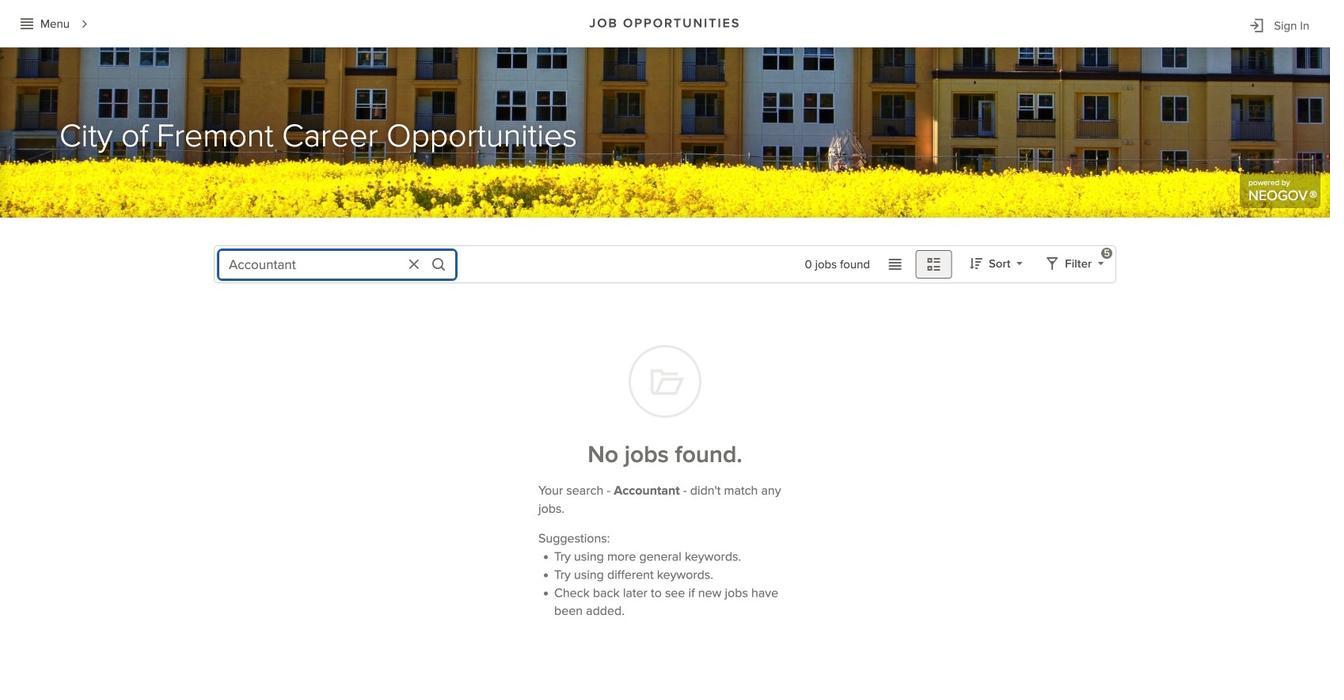 Task type: describe. For each thing, give the bounding box(es) containing it.
caret down image
[[1017, 259, 1023, 269]]

chevron right image
[[78, 17, 92, 32]]



Task type: locate. For each thing, give the bounding box(es) containing it.
header element
[[0, 0, 1331, 47]]

Search by keyword. When autocomplete results are available use up and down arrows to select an item. text field
[[219, 250, 456, 280]]

caret down image
[[1099, 259, 1104, 269]]

xs image
[[21, 17, 33, 30]]



Task type: vqa. For each thing, say whether or not it's contained in the screenshot.
HEADER element
yes



